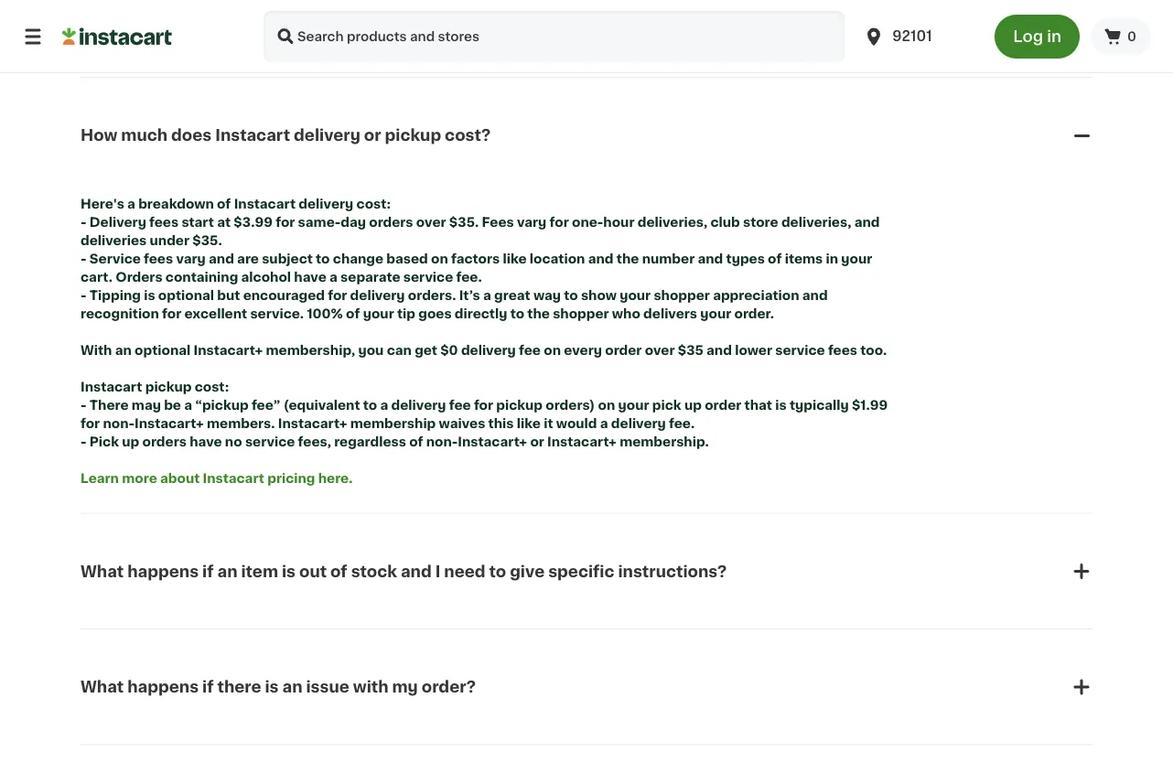 Task type: describe. For each thing, give the bounding box(es) containing it.
0 horizontal spatial up
[[122, 435, 139, 448]]

here's
[[81, 197, 124, 210]]

how
[[81, 128, 117, 143]]

(equivalent
[[283, 399, 360, 412]]

specific
[[548, 564, 615, 579]]

at
[[217, 216, 231, 228]]

0 horizontal spatial non-
[[103, 417, 135, 430]]

92101 button
[[852, 11, 984, 62]]

1 vertical spatial optional
[[135, 344, 191, 357]]

about for instacart
[[160, 472, 200, 485]]

and inside what happens if an item is out of stock and i need to give specific instructions? 'dropdown button'
[[401, 564, 432, 579]]

this
[[488, 417, 514, 430]]

membership
[[350, 417, 436, 430]]

$0
[[440, 344, 458, 357]]

order?
[[422, 679, 476, 695]]

for left excellent
[[162, 307, 181, 320]]

how much does instacart delivery or pickup cost? button
[[81, 102, 1093, 168]]

delivers
[[643, 307, 697, 320]]

0 horizontal spatial $35.
[[192, 234, 222, 247]]

more for learn more about pickup orders here.
[[122, 36, 157, 49]]

would
[[556, 417, 597, 430]]

here. for learn more about instacart pricing here.
[[318, 472, 353, 485]]

waives
[[439, 417, 485, 430]]

Search field
[[264, 11, 845, 62]]

tipping
[[89, 289, 141, 302]]

about for pickup
[[160, 36, 200, 49]]

get
[[415, 344, 437, 357]]

on inside instacart pickup cost: - there may be a "pickup fee" (equivalent to a delivery fee for pickup orders) on your pick up order that is typically $1.99 for non-instacart+ members. instacart+ membership waives this like it would a delivery fee. - pick up orders have no service fees, regardless of non-instacart+ or instacart+ membership.
[[598, 399, 615, 412]]

learn more about instacart pricing here. link
[[81, 472, 353, 485]]

optional inside the here's a breakdown of instacart delivery cost: - delivery fees start at $3.99 for same-day orders over $35. fees vary for one-hour deliveries, club store deliveries, and deliveries under $35. - service fees vary and are subject to change based on factors like location and the number and types of items in your cart. orders containing alcohol have a separate service fee. - tipping is optional but encouraged for delivery orders. it's a great way to show your shopper appreciation and recognition for excellent service. 100% of your tip goes directly to the shopper who delivers your order.
[[158, 289, 214, 302]]

2 deliveries, from the left
[[781, 216, 851, 228]]

there
[[89, 399, 129, 412]]

containing
[[165, 271, 238, 283]]

regardless
[[334, 435, 406, 448]]

one-
[[572, 216, 603, 228]]

order inside instacart pickup cost: - there may be a "pickup fee" (equivalent to a delivery fee for pickup orders) on your pick up order that is typically $1.99 for non-instacart+ members. instacart+ membership waives this like it would a delivery fee. - pick up orders have no service fees, regardless of non-instacart+ or instacart+ membership.
[[705, 399, 742, 412]]

instacart+ down would
[[547, 435, 617, 448]]

start
[[182, 216, 214, 228]]

1 vertical spatial service
[[775, 344, 825, 357]]

you
[[358, 344, 384, 357]]

there
[[217, 679, 261, 695]]

0 horizontal spatial order
[[605, 344, 642, 357]]

instacart inside dropdown button
[[215, 128, 290, 143]]

happens for there
[[127, 679, 199, 695]]

to down the great
[[510, 307, 524, 320]]

out
[[299, 564, 327, 579]]

instacart+ down this
[[458, 435, 527, 448]]

with an optional instacart+ membership, you can get $0 delivery fee on every order over $35 and lower service fees too.
[[81, 344, 887, 357]]

pick
[[652, 399, 681, 412]]

be
[[164, 399, 181, 412]]

your left tip
[[363, 307, 394, 320]]

your right the items
[[841, 252, 873, 265]]

for right $3.99
[[276, 216, 295, 228]]

what for what happens if there is an issue with my order?
[[81, 679, 124, 695]]

learn for learn more about pickup orders here.
[[81, 36, 119, 49]]

an inside 'dropdown button'
[[217, 564, 237, 579]]

orders)
[[546, 399, 595, 412]]

pick
[[89, 435, 119, 448]]

in inside the here's a breakdown of instacart delivery cost: - delivery fees start at $3.99 for same-day orders over $35. fees vary for one-hour deliveries, club store deliveries, and deliveries under $35. - service fees vary and are subject to change based on factors like location and the number and types of items in your cart. orders containing alcohol have a separate service fee. - tipping is optional but encouraged for delivery orders. it's a great way to show your shopper appreciation and recognition for excellent service. 100% of your tip goes directly to the shopper who delivers your order.
[[826, 252, 838, 265]]

1 vertical spatial fees
[[144, 252, 173, 265]]

3 - from the top
[[81, 289, 86, 302]]

subject
[[262, 252, 313, 265]]

instacart+ down be
[[135, 417, 204, 430]]

same-
[[298, 216, 341, 228]]

1 horizontal spatial the
[[617, 252, 639, 265]]

order.
[[734, 307, 774, 320]]

have inside the here's a breakdown of instacart delivery cost: - delivery fees start at $3.99 for same-day orders over $35. fees vary for one-hour deliveries, club store deliveries, and deliveries under $35. - service fees vary and are subject to change based on factors like location and the number and types of items in your cart. orders containing alcohol have a separate service fee. - tipping is optional but encouraged for delivery orders. it's a great way to show your shopper appreciation and recognition for excellent service. 100% of your tip goes directly to the shopper who delivers your order.
[[294, 271, 327, 283]]

how much does instacart delivery or pickup cost?
[[81, 128, 491, 143]]

fees,
[[298, 435, 331, 448]]

like inside the here's a breakdown of instacart delivery cost: - delivery fees start at $3.99 for same-day orders over $35. fees vary for one-hour deliveries, club store deliveries, and deliveries under $35. - service fees vary and are subject to change based on factors like location and the number and types of items in your cart. orders containing alcohol have a separate service fee. - tipping is optional but encouraged for delivery orders. it's a great way to show your shopper appreciation and recognition for excellent service. 100% of your tip goes directly to the shopper who delivers your order.
[[503, 252, 527, 265]]

a down change
[[330, 271, 338, 283]]

or inside instacart pickup cost: - there may be a "pickup fee" (equivalent to a delivery fee for pickup orders) on your pick up order that is typically $1.99 for non-instacart+ members. instacart+ membership waives this like it would a delivery fee. - pick up orders have no service fees, regardless of non-instacart+ or instacart+ membership.
[[530, 435, 544, 448]]

if for an
[[202, 564, 214, 579]]

2 - from the top
[[81, 252, 86, 265]]

on inside the here's a breakdown of instacart delivery cost: - delivery fees start at $3.99 for same-day orders over $35. fees vary for one-hour deliveries, club store deliveries, and deliveries under $35. - service fees vary and are subject to change based on factors like location and the number and types of items in your cart. orders containing alcohol have a separate service fee. - tipping is optional but encouraged for delivery orders. it's a great way to show your shopper appreciation and recognition for excellent service. 100% of your tip goes directly to the shopper who delivers your order.
[[431, 252, 448, 265]]

club
[[711, 216, 740, 228]]

1 horizontal spatial over
[[645, 344, 675, 357]]

great
[[494, 289, 530, 302]]

based
[[387, 252, 428, 265]]

cost: inside instacart pickup cost: - there may be a "pickup fee" (equivalent to a delivery fee for pickup orders) on your pick up order that is typically $1.99 for non-instacart+ members. instacart+ membership waives this like it would a delivery fee. - pick up orders have no service fees, regardless of non-instacart+ or instacart+ membership.
[[195, 380, 229, 393]]

1 deliveries, from the left
[[638, 216, 708, 228]]

log in button
[[995, 15, 1080, 59]]

what happens if an item is out of stock and i need to give specific instructions? button
[[81, 538, 1093, 604]]

service.
[[250, 307, 304, 320]]

"pickup
[[195, 399, 249, 412]]

0 vertical spatial fee
[[519, 344, 541, 357]]

92101 button
[[863, 11, 973, 62]]

$35
[[678, 344, 704, 357]]

1 horizontal spatial $35.
[[449, 216, 479, 228]]

what happens if there is an issue with my order? button
[[81, 654, 1093, 720]]

to left change
[[316, 252, 330, 265]]

day
[[341, 216, 366, 228]]

typically
[[790, 399, 849, 412]]

no
[[225, 435, 242, 448]]

location
[[530, 252, 585, 265]]

your up who
[[620, 289, 651, 302]]

0 horizontal spatial an
[[115, 344, 132, 357]]

instacart+ down excellent
[[194, 344, 263, 357]]

92101
[[892, 30, 932, 43]]

stock
[[351, 564, 397, 579]]

need
[[444, 564, 486, 579]]

fee"
[[252, 399, 280, 412]]

for left one-
[[550, 216, 569, 228]]

a right would
[[600, 417, 608, 430]]

0
[[1128, 30, 1137, 43]]

membership.
[[620, 435, 709, 448]]

for up the '100%'
[[328, 289, 347, 302]]

excellent
[[184, 307, 247, 320]]

instacart logo image
[[62, 26, 172, 48]]

item
[[241, 564, 278, 579]]

pickup inside dropdown button
[[385, 128, 441, 143]]

instacart inside instacart pickup cost: - there may be a "pickup fee" (equivalent to a delivery fee for pickup orders) on your pick up order that is typically $1.99 for non-instacart+ members. instacart+ membership waives this like it would a delivery fee. - pick up orders have no service fees, regardless of non-instacart+ or instacart+ membership.
[[81, 380, 142, 393]]

items
[[785, 252, 823, 265]]

or inside dropdown button
[[364, 128, 381, 143]]

of up at
[[217, 197, 231, 210]]

0 vertical spatial fees
[[149, 216, 179, 228]]

breakdown
[[138, 197, 214, 210]]

here's a breakdown of instacart delivery cost: - delivery fees start at $3.99 for same-day orders over $35. fees vary for one-hour deliveries, club store deliveries, and deliveries under $35. - service fees vary and are subject to change based on factors like location and the number and types of items in your cart. orders containing alcohol have a separate service fee. - tipping is optional but encouraged for delivery orders. it's a great way to show your shopper appreciation and recognition for excellent service. 100% of your tip goes directly to the shopper who delivers your order.
[[81, 197, 883, 320]]

to right 'way' at top left
[[564, 289, 578, 302]]

separate
[[341, 271, 400, 283]]



Task type: vqa. For each thing, say whether or not it's contained in the screenshot.
4th - from the bottom
yes



Task type: locate. For each thing, give the bounding box(es) containing it.
of down membership
[[409, 435, 423, 448]]

up
[[684, 399, 702, 412], [122, 435, 139, 448]]

1 horizontal spatial up
[[684, 399, 702, 412]]

if inside what happens if there is an issue with my order? dropdown button
[[202, 679, 214, 695]]

0 horizontal spatial over
[[416, 216, 446, 228]]

0 vertical spatial fee.
[[456, 271, 482, 283]]

with
[[353, 679, 389, 695]]

deliveries
[[81, 234, 147, 247]]

1 vertical spatial non-
[[426, 435, 458, 448]]

have
[[294, 271, 327, 283], [190, 435, 222, 448]]

is inside what happens if an item is out of stock and i need to give specific instructions? 'dropdown button'
[[282, 564, 296, 579]]

have down subject
[[294, 271, 327, 283]]

cost: up day
[[357, 197, 391, 210]]

in right the items
[[826, 252, 838, 265]]

goes
[[418, 307, 452, 320]]

1 vertical spatial what
[[81, 679, 124, 695]]

fee left every
[[519, 344, 541, 357]]

1 horizontal spatial shopper
[[654, 289, 710, 302]]

1 horizontal spatial in
[[1047, 29, 1062, 44]]

order down who
[[605, 344, 642, 357]]

1 more from the top
[[122, 36, 157, 49]]

but
[[217, 289, 240, 302]]

1 vertical spatial have
[[190, 435, 222, 448]]

1 vertical spatial order
[[705, 399, 742, 412]]

vary up containing
[[176, 252, 206, 265]]

is down 'orders'
[[144, 289, 155, 302]]

orders
[[116, 271, 162, 283]]

order
[[605, 344, 642, 357], [705, 399, 742, 412]]

2 more from the top
[[122, 472, 157, 485]]

delivery
[[89, 216, 146, 228]]

0 horizontal spatial deliveries,
[[638, 216, 708, 228]]

$35. down 'start' in the top of the page
[[192, 234, 222, 247]]

learn for learn more about instacart pricing here.
[[81, 472, 119, 485]]

1 vertical spatial $35.
[[192, 234, 222, 247]]

that
[[745, 399, 772, 412]]

2 vertical spatial fees
[[828, 344, 858, 357]]

up right pick
[[684, 399, 702, 412]]

1 vertical spatial fee.
[[669, 417, 695, 430]]

2 horizontal spatial orders
[[369, 216, 413, 228]]

your left order.
[[700, 307, 731, 320]]

if for there
[[202, 679, 214, 695]]

membership,
[[266, 344, 355, 357]]

factors
[[451, 252, 500, 265]]

of right the '100%'
[[346, 307, 360, 320]]

service
[[89, 252, 141, 265]]

1 vertical spatial more
[[122, 472, 157, 485]]

2 about from the top
[[160, 472, 200, 485]]

like left it
[[517, 417, 541, 430]]

1 learn from the top
[[81, 36, 119, 49]]

1 vertical spatial happens
[[127, 679, 199, 695]]

the down 'way' at top left
[[527, 307, 550, 320]]

instructions?
[[618, 564, 727, 579]]

is right that
[[775, 399, 787, 412]]

0 vertical spatial orders
[[252, 36, 296, 49]]

have inside instacart pickup cost: - there may be a "pickup fee" (equivalent to a delivery fee for pickup orders) on your pick up order that is typically $1.99 for non-instacart+ members. instacart+ membership waives this like it would a delivery fee. - pick up orders have no service fees, regardless of non-instacart+ or instacart+ membership.
[[190, 435, 222, 448]]

fee up waives
[[449, 399, 471, 412]]

instacart pickup cost: - there may be a "pickup fee" (equivalent to a delivery fee for pickup orders) on your pick up order that is typically $1.99 for non-instacart+ members. instacart+ membership waives this like it would a delivery fee. - pick up orders have no service fees, regardless of non-instacart+ or instacart+ membership.
[[81, 380, 891, 448]]

2 what from the top
[[81, 679, 124, 695]]

- left there
[[81, 399, 86, 412]]

0 vertical spatial have
[[294, 271, 327, 283]]

with
[[81, 344, 112, 357]]

i
[[435, 564, 441, 579]]

a right it's
[[483, 289, 491, 302]]

1 if from the top
[[202, 564, 214, 579]]

fee. inside the here's a breakdown of instacart delivery cost: - delivery fees start at $3.99 for same-day orders over $35. fees vary for one-hour deliveries, club store deliveries, and deliveries under $35. - service fees vary and are subject to change based on factors like location and the number and types of items in your cart. orders containing alcohol have a separate service fee. - tipping is optional but encouraged for delivery orders. it's a great way to show your shopper appreciation and recognition for excellent service. 100% of your tip goes directly to the shopper who delivers your order.
[[456, 271, 482, 283]]

optional up be
[[135, 344, 191, 357]]

fee.
[[456, 271, 482, 283], [669, 417, 695, 430]]

0 horizontal spatial the
[[527, 307, 550, 320]]

in right log
[[1047, 29, 1062, 44]]

fees up under
[[149, 216, 179, 228]]

alcohol
[[241, 271, 291, 283]]

an inside dropdown button
[[282, 679, 303, 695]]

instacart up there
[[81, 380, 142, 393]]

or up day
[[364, 128, 381, 143]]

what inside what happens if there is an issue with my order? dropdown button
[[81, 679, 124, 695]]

orders.
[[408, 289, 456, 302]]

on right orders)
[[598, 399, 615, 412]]

instacart right does
[[215, 128, 290, 143]]

to
[[316, 252, 330, 265], [564, 289, 578, 302], [510, 307, 524, 320], [363, 399, 377, 412], [489, 564, 506, 579]]

of right out
[[330, 564, 347, 579]]

members.
[[207, 417, 275, 430]]

is right there
[[265, 679, 279, 695]]

0 vertical spatial up
[[684, 399, 702, 412]]

0 vertical spatial learn
[[81, 36, 119, 49]]

1 vertical spatial here.
[[318, 472, 353, 485]]

0 button
[[1091, 18, 1151, 55]]

of left the items
[[768, 252, 782, 265]]

more
[[122, 36, 157, 49], [122, 472, 157, 485]]

like inside instacart pickup cost: - there may be a "pickup fee" (equivalent to a delivery fee for pickup orders) on your pick up order that is typically $1.99 for non-instacart+ members. instacart+ membership waives this like it would a delivery fee. - pick up orders have no service fees, regardless of non-instacart+ or instacart+ membership.
[[517, 417, 541, 430]]

0 vertical spatial cost:
[[357, 197, 391, 210]]

0 vertical spatial in
[[1047, 29, 1062, 44]]

1 vertical spatial if
[[202, 679, 214, 695]]

cart.
[[81, 271, 113, 283]]

it
[[544, 417, 553, 430]]

or down it
[[530, 435, 544, 448]]

here.
[[299, 36, 334, 49], [318, 472, 353, 485]]

1 vertical spatial or
[[530, 435, 544, 448]]

to left the 'give'
[[489, 564, 506, 579]]

0 vertical spatial happens
[[127, 564, 199, 579]]

too.
[[861, 344, 887, 357]]

fee. down pick
[[669, 417, 695, 430]]

0 horizontal spatial vary
[[176, 252, 206, 265]]

up right 'pick'
[[122, 435, 139, 448]]

for
[[276, 216, 295, 228], [550, 216, 569, 228], [328, 289, 347, 302], [162, 307, 181, 320], [474, 399, 493, 412], [81, 417, 100, 430]]

2 vertical spatial service
[[245, 435, 295, 448]]

issue
[[306, 679, 349, 695]]

1 vertical spatial like
[[517, 417, 541, 430]]

0 vertical spatial optional
[[158, 289, 214, 302]]

1 horizontal spatial fee.
[[669, 417, 695, 430]]

service up 'orders.'
[[403, 271, 453, 283]]

to up membership
[[363, 399, 377, 412]]

in inside button
[[1047, 29, 1062, 44]]

is
[[144, 289, 155, 302], [775, 399, 787, 412], [282, 564, 296, 579], [265, 679, 279, 695]]

deliveries, up the items
[[781, 216, 851, 228]]

may
[[132, 399, 161, 412]]

in
[[1047, 29, 1062, 44], [826, 252, 838, 265]]

1 what from the top
[[81, 564, 124, 579]]

what for what happens if an item is out of stock and i need to give specific instructions?
[[81, 564, 124, 579]]

0 vertical spatial order
[[605, 344, 642, 357]]

1 vertical spatial the
[[527, 307, 550, 320]]

- left 'pick'
[[81, 435, 86, 448]]

1 horizontal spatial cost:
[[357, 197, 391, 210]]

0 vertical spatial shopper
[[654, 289, 710, 302]]

a right be
[[184, 399, 192, 412]]

optional
[[158, 289, 214, 302], [135, 344, 191, 357]]

2 happens from the top
[[127, 679, 199, 695]]

1 horizontal spatial fee
[[519, 344, 541, 357]]

vary right fees
[[517, 216, 547, 228]]

0 vertical spatial an
[[115, 344, 132, 357]]

show
[[581, 289, 617, 302]]

2 learn from the top
[[81, 472, 119, 485]]

0 vertical spatial $35.
[[449, 216, 479, 228]]

number
[[642, 252, 695, 265]]

1 vertical spatial shopper
[[553, 307, 609, 320]]

what happens if an item is out of stock and i need to give specific instructions?
[[81, 564, 727, 579]]

an left item
[[217, 564, 237, 579]]

if left item
[[202, 564, 214, 579]]

can
[[387, 344, 412, 357]]

to inside instacart pickup cost: - there may be a "pickup fee" (equivalent to a delivery fee for pickup orders) on your pick up order that is typically $1.99 for non-instacart+ members. instacart+ membership waives this like it would a delivery fee. - pick up orders have no service fees, regardless of non-instacart+ or instacart+ membership.
[[363, 399, 377, 412]]

instacart
[[215, 128, 290, 143], [234, 197, 296, 210], [81, 380, 142, 393], [203, 472, 264, 485]]

1 about from the top
[[160, 36, 200, 49]]

0 horizontal spatial or
[[364, 128, 381, 143]]

1 horizontal spatial deliveries,
[[781, 216, 851, 228]]

1 horizontal spatial service
[[403, 271, 453, 283]]

1 horizontal spatial order
[[705, 399, 742, 412]]

a up delivery
[[127, 197, 135, 210]]

over inside the here's a breakdown of instacart delivery cost: - delivery fees start at $3.99 for same-day orders over $35. fees vary for one-hour deliveries, club store deliveries, and deliveries under $35. - service fees vary and are subject to change based on factors like location and the number and types of items in your cart. orders containing alcohol have a separate service fee. - tipping is optional but encouraged for delivery orders. it's a great way to show your shopper appreciation and recognition for excellent service. 100% of your tip goes directly to the shopper who delivers your order.
[[416, 216, 446, 228]]

log in
[[1013, 29, 1062, 44]]

0 horizontal spatial cost:
[[195, 380, 229, 393]]

what inside what happens if an item is out of stock and i need to give specific instructions? 'dropdown button'
[[81, 564, 124, 579]]

more for learn more about instacart pricing here.
[[122, 472, 157, 485]]

is left out
[[282, 564, 296, 579]]

deliveries, up number
[[638, 216, 708, 228]]

1 vertical spatial about
[[160, 472, 200, 485]]

2 vertical spatial on
[[598, 399, 615, 412]]

1 vertical spatial cost:
[[195, 380, 229, 393]]

$35. left fees
[[449, 216, 479, 228]]

your left pick
[[618, 399, 649, 412]]

if
[[202, 564, 214, 579], [202, 679, 214, 695]]

learn more about instacart pricing here.
[[81, 472, 353, 485]]

$1.99
[[852, 399, 888, 412]]

0 vertical spatial like
[[503, 252, 527, 265]]

5 - from the top
[[81, 435, 86, 448]]

0 horizontal spatial orders
[[142, 435, 187, 448]]

1 horizontal spatial on
[[544, 344, 561, 357]]

1 vertical spatial vary
[[176, 252, 206, 265]]

for up 'pick'
[[81, 417, 100, 430]]

log
[[1013, 29, 1043, 44]]

delivery
[[294, 128, 360, 143], [299, 197, 354, 210], [350, 289, 405, 302], [461, 344, 516, 357], [391, 399, 446, 412], [611, 417, 666, 430]]

cost?
[[445, 128, 491, 143]]

service inside the here's a breakdown of instacart delivery cost: - delivery fees start at $3.99 for same-day orders over $35. fees vary for one-hour deliveries, club store deliveries, and deliveries under $35. - service fees vary and are subject to change based on factors like location and the number and types of items in your cart. orders containing alcohol have a separate service fee. - tipping is optional but encouraged for delivery orders. it's a great way to show your shopper appreciation and recognition for excellent service. 100% of your tip goes directly to the shopper who delivers your order.
[[403, 271, 453, 283]]

-
[[81, 216, 86, 228], [81, 252, 86, 265], [81, 289, 86, 302], [81, 399, 86, 412], [81, 435, 86, 448]]

tip
[[397, 307, 416, 320]]

happens inside dropdown button
[[127, 679, 199, 695]]

0 vertical spatial or
[[364, 128, 381, 143]]

$3.99
[[234, 216, 273, 228]]

orders inside instacart pickup cost: - there may be a "pickup fee" (equivalent to a delivery fee for pickup orders) on your pick up order that is typically $1.99 for non-instacart+ members. instacart+ membership waives this like it would a delivery fee. - pick up orders have no service fees, regardless of non-instacart+ or instacart+ membership.
[[142, 435, 187, 448]]

is inside what happens if there is an issue with my order? dropdown button
[[265, 679, 279, 695]]

a up membership
[[380, 399, 388, 412]]

non- down waives
[[426, 435, 458, 448]]

1 vertical spatial fee
[[449, 399, 471, 412]]

fee. up it's
[[456, 271, 482, 283]]

happens for an
[[127, 564, 199, 579]]

1 horizontal spatial an
[[217, 564, 237, 579]]

deliveries,
[[638, 216, 708, 228], [781, 216, 851, 228]]

100%
[[307, 307, 343, 320]]

encouraged
[[243, 289, 325, 302]]

0 horizontal spatial service
[[245, 435, 295, 448]]

0 vertical spatial non-
[[103, 417, 135, 430]]

1 vertical spatial up
[[122, 435, 139, 448]]

1 vertical spatial on
[[544, 344, 561, 357]]

0 vertical spatial if
[[202, 564, 214, 579]]

cost: up "pickup
[[195, 380, 229, 393]]

1 - from the top
[[81, 216, 86, 228]]

1 horizontal spatial or
[[530, 435, 544, 448]]

like up the great
[[503, 252, 527, 265]]

the down "hour"
[[617, 252, 639, 265]]

0 vertical spatial service
[[403, 271, 453, 283]]

of inside what happens if an item is out of stock and i need to give specific instructions? 'dropdown button'
[[330, 564, 347, 579]]

every
[[564, 344, 602, 357]]

1 vertical spatial over
[[645, 344, 675, 357]]

pricing
[[267, 472, 315, 485]]

fees down under
[[144, 252, 173, 265]]

0 vertical spatial vary
[[517, 216, 547, 228]]

over
[[416, 216, 446, 228], [645, 344, 675, 357]]

0 horizontal spatial shopper
[[553, 307, 609, 320]]

- down the cart.
[[81, 289, 86, 302]]

delivery inside dropdown button
[[294, 128, 360, 143]]

1 vertical spatial in
[[826, 252, 838, 265]]

0 horizontal spatial fee.
[[456, 271, 482, 283]]

service inside instacart pickup cost: - there may be a "pickup fee" (equivalent to a delivery fee for pickup orders) on your pick up order that is typically $1.99 for non-instacart+ members. instacart+ membership waives this like it would a delivery fee. - pick up orders have no service fees, regardless of non-instacart+ or instacart+ membership.
[[245, 435, 295, 448]]

- down "here's"
[[81, 216, 86, 228]]

fees
[[482, 216, 514, 228]]

1 vertical spatial an
[[217, 564, 237, 579]]

0 horizontal spatial on
[[431, 252, 448, 265]]

instacart+ up the fees,
[[278, 417, 347, 430]]

orders inside the here's a breakdown of instacart delivery cost: - delivery fees start at $3.99 for same-day orders over $35. fees vary for one-hour deliveries, club store deliveries, and deliveries under $35. - service fees vary and are subject to change based on factors like location and the number and types of items in your cart. orders containing alcohol have a separate service fee. - tipping is optional but encouraged for delivery orders. it's a great way to show your shopper appreciation and recognition for excellent service. 100% of your tip goes directly to the shopper who delivers your order.
[[369, 216, 413, 228]]

0 vertical spatial more
[[122, 36, 157, 49]]

instacart inside the here's a breakdown of instacart delivery cost: - delivery fees start at $3.99 for same-day orders over $35. fees vary for one-hour deliveries, club store deliveries, and deliveries under $35. - service fees vary and are subject to change based on factors like location and the number and types of items in your cart. orders containing alcohol have a separate service fee. - tipping is optional but encouraged for delivery orders. it's a great way to show your shopper appreciation and recognition for excellent service. 100% of your tip goes directly to the shopper who delivers your order.
[[234, 197, 296, 210]]

it's
[[459, 289, 480, 302]]

directly
[[455, 307, 507, 320]]

- up the cart.
[[81, 252, 86, 265]]

an left issue
[[282, 679, 303, 695]]

your inside instacart pickup cost: - there may be a "pickup fee" (equivalent to a delivery fee for pickup orders) on your pick up order that is typically $1.99 for non-instacart+ members. instacart+ membership waives this like it would a delivery fee. - pick up orders have no service fees, regardless of non-instacart+ or instacart+ membership.
[[618, 399, 649, 412]]

fee. inside instacart pickup cost: - there may be a "pickup fee" (equivalent to a delivery fee for pickup orders) on your pick up order that is typically $1.99 for non-instacart+ members. instacart+ membership waives this like it would a delivery fee. - pick up orders have no service fees, regardless of non-instacart+ or instacart+ membership.
[[669, 417, 695, 430]]

is inside the here's a breakdown of instacart delivery cost: - delivery fees start at $3.99 for same-day orders over $35. fees vary for one-hour deliveries, club store deliveries, and deliveries under $35. - service fees vary and are subject to change based on factors like location and the number and types of items in your cart. orders containing alcohol have a separate service fee. - tipping is optional but encouraged for delivery orders. it's a great way to show your shopper appreciation and recognition for excellent service. 100% of your tip goes directly to the shopper who delivers your order.
[[144, 289, 155, 302]]

0 vertical spatial over
[[416, 216, 446, 228]]

2 horizontal spatial on
[[598, 399, 615, 412]]

here. for learn more about pickup orders here.
[[299, 36, 334, 49]]

instacart up $3.99
[[234, 197, 296, 210]]

over left $35
[[645, 344, 675, 357]]

2 vertical spatial orders
[[142, 435, 187, 448]]

0 vertical spatial about
[[160, 36, 200, 49]]

change
[[333, 252, 384, 265]]

lower
[[735, 344, 772, 357]]

non- down there
[[103, 417, 135, 430]]

to inside 'dropdown button'
[[489, 564, 506, 579]]

0 vertical spatial what
[[81, 564, 124, 579]]

None search field
[[264, 11, 845, 62]]

1 horizontal spatial orders
[[252, 36, 296, 49]]

2 vertical spatial an
[[282, 679, 303, 695]]

who
[[612, 307, 641, 320]]

1 horizontal spatial non-
[[426, 435, 458, 448]]

shopper down 'show'
[[553, 307, 609, 320]]

instacart down the no
[[203, 472, 264, 485]]

does
[[171, 128, 212, 143]]

is inside instacart pickup cost: - there may be a "pickup fee" (equivalent to a delivery fee for pickup orders) on your pick up order that is typically $1.99 for non-instacart+ members. instacart+ membership waives this like it would a delivery fee. - pick up orders have no service fees, regardless of non-instacart+ or instacart+ membership.
[[775, 399, 787, 412]]

of inside instacart pickup cost: - there may be a "pickup fee" (equivalent to a delivery fee for pickup orders) on your pick up order that is typically $1.99 for non-instacart+ members. instacart+ membership waives this like it would a delivery fee. - pick up orders have no service fees, regardless of non-instacart+ or instacart+ membership.
[[409, 435, 423, 448]]

shopper up delivers
[[654, 289, 710, 302]]

orders
[[252, 36, 296, 49], [369, 216, 413, 228], [142, 435, 187, 448]]

cost: inside the here's a breakdown of instacart delivery cost: - delivery fees start at $3.99 for same-day orders over $35. fees vary for one-hour deliveries, club store deliveries, and deliveries under $35. - service fees vary and are subject to change based on factors like location and the number and types of items in your cart. orders containing alcohol have a separate service fee. - tipping is optional but encouraged for delivery orders. it's a great way to show your shopper appreciation and recognition for excellent service. 100% of your tip goes directly to the shopper who delivers your order.
[[357, 197, 391, 210]]

an right the with
[[115, 344, 132, 357]]

over up based
[[416, 216, 446, 228]]

1 happens from the top
[[127, 564, 199, 579]]

the
[[617, 252, 639, 265], [527, 307, 550, 320]]

my
[[392, 679, 418, 695]]

order left that
[[705, 399, 742, 412]]

have left the no
[[190, 435, 222, 448]]

what happens if there is an issue with my order?
[[81, 679, 476, 695]]

2 horizontal spatial service
[[775, 344, 825, 357]]

fees left too. in the right top of the page
[[828, 344, 858, 357]]

0 horizontal spatial have
[[190, 435, 222, 448]]

fee
[[519, 344, 541, 357], [449, 399, 471, 412]]

4 - from the top
[[81, 399, 86, 412]]

your
[[841, 252, 873, 265], [620, 289, 651, 302], [363, 307, 394, 320], [700, 307, 731, 320], [618, 399, 649, 412]]

learn
[[81, 36, 119, 49], [81, 472, 119, 485]]

if left there
[[202, 679, 214, 695]]

much
[[121, 128, 168, 143]]

1 vertical spatial orders
[[369, 216, 413, 228]]

fee inside instacart pickup cost: - there may be a "pickup fee" (equivalent to a delivery fee for pickup orders) on your pick up order that is typically $1.99 for non-instacart+ members. instacart+ membership waives this like it would a delivery fee. - pick up orders have no service fees, regardless of non-instacart+ or instacart+ membership.
[[449, 399, 471, 412]]

an
[[115, 344, 132, 357], [217, 564, 237, 579], [282, 679, 303, 695]]

instacart+
[[194, 344, 263, 357], [135, 417, 204, 430], [278, 417, 347, 430], [458, 435, 527, 448], [547, 435, 617, 448]]

service right lower
[[775, 344, 825, 357]]

or
[[364, 128, 381, 143], [530, 435, 544, 448]]

learn more about pickup orders here. link
[[81, 36, 334, 49]]

1 horizontal spatial have
[[294, 271, 327, 283]]

types
[[726, 252, 765, 265]]

2 horizontal spatial an
[[282, 679, 303, 695]]

appreciation
[[713, 289, 799, 302]]

on right based
[[431, 252, 448, 265]]

1 horizontal spatial vary
[[517, 216, 547, 228]]

service down members.
[[245, 435, 295, 448]]

0 vertical spatial here.
[[299, 36, 334, 49]]

0 vertical spatial the
[[617, 252, 639, 265]]

for up this
[[474, 399, 493, 412]]

2 if from the top
[[202, 679, 214, 695]]

give
[[510, 564, 545, 579]]

if inside what happens if an item is out of stock and i need to give specific instructions? 'dropdown button'
[[202, 564, 214, 579]]

happens inside 'dropdown button'
[[127, 564, 199, 579]]

optional down containing
[[158, 289, 214, 302]]

cost:
[[357, 197, 391, 210], [195, 380, 229, 393]]

are
[[237, 252, 259, 265]]

under
[[150, 234, 189, 247]]

about
[[160, 36, 200, 49], [160, 472, 200, 485]]

on left every
[[544, 344, 561, 357]]

0 horizontal spatial in
[[826, 252, 838, 265]]



